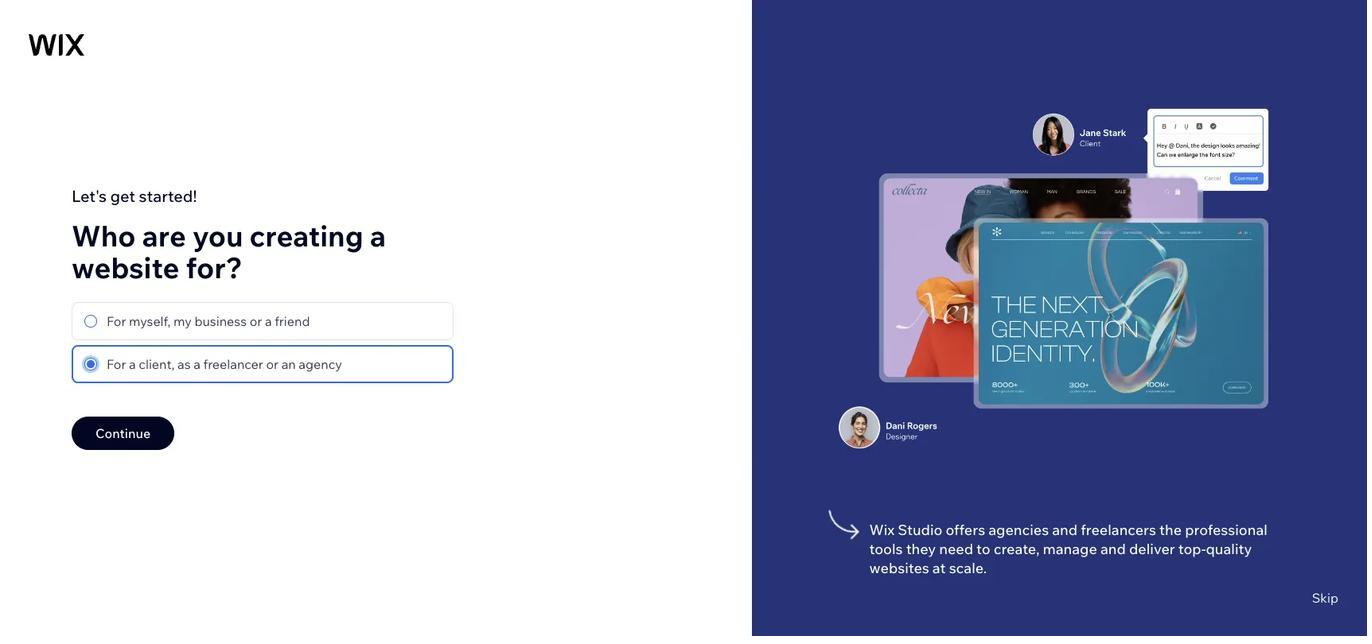 Task type: vqa. For each thing, say whether or not it's contained in the screenshot.
"create,"
yes



Task type: locate. For each thing, give the bounding box(es) containing it.
option group
[[72, 303, 454, 384]]

the
[[1160, 521, 1182, 539]]

2 for from the top
[[107, 357, 126, 373]]

tools
[[870, 540, 903, 558]]

for for for myself, my business or a friend
[[107, 314, 126, 330]]

for?
[[186, 249, 243, 285]]

who
[[72, 217, 136, 254]]

a left the client,
[[129, 357, 136, 373]]

skip
[[1313, 591, 1339, 607]]

professional
[[1186, 521, 1268, 539]]

to
[[977, 540, 991, 558]]

1 vertical spatial and
[[1101, 540, 1127, 558]]

websites
[[870, 559, 930, 577]]

are
[[142, 217, 186, 254]]

business
[[195, 314, 247, 330]]

0 vertical spatial and
[[1053, 521, 1078, 539]]

a right the as
[[194, 357, 201, 373]]

website
[[72, 249, 179, 285]]

0 vertical spatial for
[[107, 314, 126, 330]]

for
[[107, 314, 126, 330], [107, 357, 126, 373]]

agency
[[299, 357, 342, 373]]

0 horizontal spatial or
[[250, 314, 262, 330]]

1 horizontal spatial or
[[266, 357, 279, 373]]

and up manage
[[1053, 521, 1078, 539]]

or left an
[[266, 357, 279, 373]]

a
[[370, 217, 386, 254], [265, 314, 272, 330], [129, 357, 136, 373], [194, 357, 201, 373]]

top-
[[1179, 540, 1207, 558]]

a inside "who are you creating a website for?"
[[370, 217, 386, 254]]

1 for from the top
[[107, 314, 126, 330]]

and down freelancers
[[1101, 540, 1127, 558]]

or right business
[[250, 314, 262, 330]]

scale.
[[950, 559, 988, 577]]

offers
[[946, 521, 986, 539]]

agencies
[[989, 521, 1050, 539]]

for left myself,
[[107, 314, 126, 330]]

creating
[[250, 217, 364, 254]]

option group containing for myself, my business or a friend
[[72, 303, 454, 384]]

they
[[907, 540, 937, 558]]

for left the client,
[[107, 357, 126, 373]]

or
[[250, 314, 262, 330], [266, 357, 279, 373]]

client,
[[139, 357, 175, 373]]

and
[[1053, 521, 1078, 539], [1101, 540, 1127, 558]]

skip button
[[1313, 589, 1339, 608]]

1 vertical spatial for
[[107, 357, 126, 373]]

continue
[[96, 426, 151, 442]]

1 vertical spatial or
[[266, 357, 279, 373]]

a right creating
[[370, 217, 386, 254]]

friend
[[275, 314, 310, 330]]

deliver
[[1130, 540, 1176, 558]]

an
[[282, 357, 296, 373]]

for myself, my business or a friend
[[107, 314, 310, 330]]

who are you creating a website for?
[[72, 217, 386, 285]]



Task type: describe. For each thing, give the bounding box(es) containing it.
studio
[[898, 521, 943, 539]]

a left friend
[[265, 314, 272, 330]]

0 horizontal spatial and
[[1053, 521, 1078, 539]]

my
[[174, 314, 192, 330]]

as
[[178, 357, 191, 373]]

0 vertical spatial or
[[250, 314, 262, 330]]

need
[[940, 540, 974, 558]]

myself,
[[129, 314, 171, 330]]

manage
[[1043, 540, 1098, 558]]

freelancer
[[203, 357, 263, 373]]

continue button
[[72, 417, 175, 451]]

started!
[[139, 186, 197, 206]]

wix
[[870, 521, 895, 539]]

you
[[193, 217, 243, 254]]

freelancers
[[1081, 521, 1157, 539]]

for a client, as a freelancer or an agency
[[107, 357, 342, 373]]

let's
[[72, 186, 107, 206]]

let's get started!
[[72, 186, 197, 206]]

for for for a client, as a freelancer or an agency
[[107, 357, 126, 373]]

quality
[[1207, 540, 1253, 558]]

wix studio offers agencies and freelancers the professional tools they need to create, manage and deliver top-quality websites at scale.
[[870, 521, 1268, 577]]

create,
[[994, 540, 1040, 558]]

get
[[110, 186, 135, 206]]

at
[[933, 559, 946, 577]]

1 horizontal spatial and
[[1101, 540, 1127, 558]]



